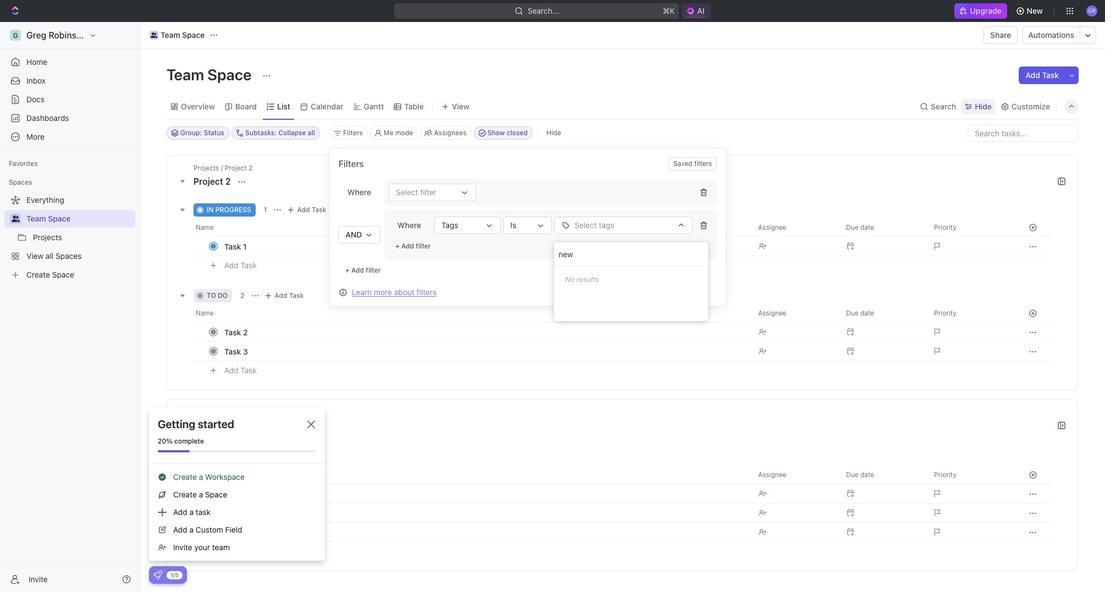 Task type: describe. For each thing, give the bounding box(es) containing it.
⌘k
[[663, 6, 675, 15]]

20% complete
[[158, 437, 204, 446]]

1 horizontal spatial team space link
[[147, 29, 208, 42]]

calendar link
[[309, 99, 344, 114]]

assignees
[[434, 129, 467, 137]]

task 1
[[224, 242, 247, 251]]

home link
[[4, 53, 135, 71]]

a for workspace
[[199, 473, 203, 482]]

team
[[212, 543, 230, 552]]

complete
[[174, 437, 204, 446]]

spaces
[[9, 178, 32, 186]]

2 for project
[[225, 177, 231, 186]]

workspace
[[205, 473, 245, 482]]

and
[[346, 230, 362, 239]]

board
[[235, 101, 257, 111]]

assignees button
[[420, 127, 472, 140]]

0 vertical spatial +
[[396, 242, 400, 250]]

upgrade link
[[955, 3, 1008, 19]]

getting started
[[158, 418, 234, 431]]

inbox
[[26, 76, 46, 85]]

started
[[198, 418, 234, 431]]

invite for invite your team
[[173, 543, 192, 552]]

share
[[991, 30, 1012, 40]]

select tags button
[[554, 217, 693, 234]]

customize button
[[998, 99, 1054, 114]]

2 3 from the top
[[243, 528, 248, 537]]

‎task
[[224, 489, 241, 499]]

board link
[[233, 99, 257, 114]]

1 task 3 from the top
[[224, 347, 248, 356]]

search
[[931, 101, 957, 111]]

favorites
[[9, 160, 38, 168]]

to do
[[207, 292, 228, 300]]

table
[[404, 101, 424, 111]]

project for project 2
[[194, 177, 223, 186]]

dashboards link
[[4, 109, 135, 127]]

task
[[196, 508, 211, 517]]

0 horizontal spatial filters
[[417, 287, 437, 297]]

learn more about filters link
[[352, 287, 437, 297]]

1 vertical spatial + add filter
[[345, 266, 381, 274]]

table link
[[402, 99, 424, 114]]

learn more about filters
[[352, 287, 437, 297]]

new
[[1027, 6, 1043, 15]]

overview
[[181, 101, 215, 111]]

1 3 from the top
[[243, 347, 248, 356]]

hide button
[[962, 99, 996, 114]]

0 vertical spatial team space
[[161, 30, 205, 40]]

your
[[194, 543, 210, 552]]

in progress
[[207, 206, 251, 214]]

invite for invite
[[29, 575, 48, 584]]

upgrade
[[971, 6, 1002, 15]]

‎task 1 link
[[222, 486, 750, 502]]

learn
[[352, 287, 372, 297]]

automations button
[[1023, 27, 1080, 43]]

automations
[[1029, 30, 1075, 40]]

Search tasks... text field
[[969, 125, 1079, 141]]

overview link
[[179, 99, 215, 114]]

team space inside team space "tree"
[[26, 214, 71, 223]]

invite your team
[[173, 543, 230, 552]]

a for custom
[[190, 525, 194, 535]]

1 task 3 link from the top
[[222, 344, 750, 359]]

saved
[[674, 160, 693, 168]]

1/5
[[171, 572, 179, 578]]

inbox link
[[4, 72, 135, 90]]

1 for ‎task 1
[[243, 489, 247, 499]]

create a space
[[173, 490, 227, 499]]

no
[[565, 275, 575, 284]]

in
[[207, 206, 214, 214]]

new button
[[1012, 2, 1050, 20]]

‎task 1
[[224, 489, 247, 499]]

more
[[374, 287, 392, 297]]

gantt link
[[362, 99, 384, 114]]

share button
[[984, 26, 1018, 44]]

close image
[[307, 421, 315, 429]]



Task type: locate. For each thing, give the bounding box(es) containing it.
1 for project 1
[[225, 421, 230, 431]]

task 3 link down the ‎task 1 link
[[222, 524, 750, 540]]

space
[[182, 30, 205, 40], [208, 65, 252, 84], [48, 214, 71, 223], [205, 490, 227, 499]]

1
[[264, 206, 267, 214], [243, 242, 247, 251], [225, 421, 230, 431], [243, 489, 247, 499]]

2
[[225, 177, 231, 186], [240, 292, 245, 300], [243, 328, 248, 337]]

1 horizontal spatial where
[[398, 221, 421, 230]]

task 2
[[224, 328, 248, 337]]

0 vertical spatial filter
[[416, 242, 431, 250]]

progress
[[215, 206, 251, 214]]

1 vertical spatial filter
[[366, 266, 381, 274]]

a down "add a task"
[[190, 525, 194, 535]]

1 horizontal spatial filters
[[695, 160, 712, 168]]

about
[[394, 287, 415, 297]]

0 horizontal spatial hide
[[547, 129, 561, 137]]

custom
[[196, 525, 223, 535]]

space inside "tree"
[[48, 214, 71, 223]]

a for task
[[190, 508, 194, 517]]

0 vertical spatial invite
[[173, 543, 192, 552]]

team inside "tree"
[[26, 214, 46, 223]]

2 vertical spatial team
[[26, 214, 46, 223]]

project up complete
[[194, 421, 223, 431]]

project for project 1
[[194, 421, 223, 431]]

sidebar navigation
[[0, 22, 140, 592]]

project 1
[[194, 421, 232, 431]]

0 vertical spatial team space link
[[147, 29, 208, 42]]

2 vertical spatial 2
[[243, 328, 248, 337]]

a
[[199, 473, 203, 482], [199, 490, 203, 499], [190, 508, 194, 517], [190, 525, 194, 535]]

invite
[[173, 543, 192, 552], [29, 575, 48, 584]]

0 horizontal spatial user group image
[[11, 216, 20, 222]]

project 2
[[194, 177, 233, 186]]

+ add filter up learn
[[345, 266, 381, 274]]

to
[[207, 292, 216, 300]]

2 task 3 link from the top
[[222, 524, 750, 540]]

team space link
[[147, 29, 208, 42], [26, 210, 133, 228]]

0 horizontal spatial invite
[[29, 575, 48, 584]]

1 for task 1
[[243, 242, 247, 251]]

create up "add a task"
[[173, 490, 197, 499]]

select tags
[[575, 221, 615, 230]]

1 vertical spatial filters
[[417, 287, 437, 297]]

1 horizontal spatial hide
[[975, 101, 992, 111]]

create for create a workspace
[[173, 473, 197, 482]]

1 horizontal spatial + add filter
[[396, 242, 431, 250]]

0 vertical spatial task 3 link
[[222, 344, 750, 359]]

1 vertical spatial team space link
[[26, 210, 133, 228]]

0 horizontal spatial where
[[348, 188, 371, 197]]

0 vertical spatial create
[[173, 473, 197, 482]]

task 3 link
[[222, 344, 750, 359], [222, 524, 750, 540]]

0 horizontal spatial team space link
[[26, 210, 133, 228]]

no results
[[565, 275, 599, 284]]

project
[[194, 177, 223, 186], [194, 421, 223, 431]]

home
[[26, 57, 47, 67]]

+ add filter
[[396, 242, 431, 250], [345, 266, 381, 274]]

task 3 link down task 2 link
[[222, 344, 750, 359]]

1 vertical spatial +
[[345, 266, 350, 274]]

hide button
[[542, 127, 566, 140]]

0 vertical spatial task 3
[[224, 347, 248, 356]]

create up create a space
[[173, 473, 197, 482]]

1 vertical spatial user group image
[[11, 216, 20, 222]]

3 down task 2
[[243, 347, 248, 356]]

2 create from the top
[[173, 490, 197, 499]]

do
[[218, 292, 228, 300]]

filters right about
[[417, 287, 437, 297]]

project up in
[[194, 177, 223, 186]]

a up create a space
[[199, 473, 203, 482]]

team space tree
[[4, 191, 135, 284]]

0 horizontal spatial +
[[345, 266, 350, 274]]

add task
[[1026, 70, 1059, 80], [297, 206, 326, 214], [224, 261, 257, 270], [275, 292, 304, 300], [224, 366, 257, 375], [224, 547, 257, 556]]

where
[[348, 188, 371, 197], [398, 221, 421, 230]]

a left task
[[190, 508, 194, 517]]

20%
[[158, 437, 173, 446]]

team space
[[161, 30, 205, 40], [167, 65, 255, 84], [26, 214, 71, 223]]

2 for task
[[243, 328, 248, 337]]

1 vertical spatial hide
[[547, 129, 561, 137]]

a for space
[[199, 490, 203, 499]]

customize
[[1012, 101, 1051, 111]]

onboarding checklist button image
[[153, 571, 162, 580]]

1 vertical spatial create
[[173, 490, 197, 499]]

hide inside button
[[547, 129, 561, 137]]

1 vertical spatial task 3 link
[[222, 524, 750, 540]]

0 vertical spatial filters
[[695, 160, 712, 168]]

task 3 down task 2
[[224, 347, 248, 356]]

add
[[1026, 70, 1041, 80], [297, 206, 310, 214], [402, 242, 414, 250], [224, 261, 239, 270], [352, 266, 364, 274], [275, 292, 287, 300], [224, 366, 239, 375], [173, 508, 187, 517], [173, 525, 187, 535], [224, 547, 239, 556]]

select
[[575, 221, 597, 230]]

user group image inside team space "tree"
[[11, 216, 20, 222]]

task 3
[[224, 347, 248, 356], [224, 528, 248, 537]]

1 vertical spatial project
[[194, 421, 223, 431]]

a up task
[[199, 490, 203, 499]]

+ up learn more about filters
[[396, 242, 400, 250]]

search...
[[528, 6, 559, 15]]

filters button
[[330, 127, 368, 140]]

1 vertical spatial invite
[[29, 575, 48, 584]]

hide inside dropdown button
[[975, 101, 992, 111]]

1 vertical spatial 2
[[240, 292, 245, 300]]

+ down and in the top of the page
[[345, 266, 350, 274]]

add task button
[[1020, 67, 1066, 84], [284, 204, 331, 217], [219, 259, 261, 272], [262, 289, 308, 303], [219, 364, 261, 377], [219, 545, 261, 558]]

0 vertical spatial 3
[[243, 347, 248, 356]]

1 create from the top
[[173, 473, 197, 482]]

team space link inside "tree"
[[26, 210, 133, 228]]

0 horizontal spatial filter
[[366, 266, 381, 274]]

search button
[[917, 99, 960, 114]]

1 vertical spatial team space
[[167, 65, 255, 84]]

1 vertical spatial 3
[[243, 528, 248, 537]]

2 vertical spatial team space
[[26, 214, 71, 223]]

list
[[277, 101, 290, 111]]

filter
[[416, 242, 431, 250], [366, 266, 381, 274]]

2 project from the top
[[194, 421, 223, 431]]

list link
[[275, 99, 290, 114]]

0 vertical spatial + add filter
[[396, 242, 431, 250]]

0 horizontal spatial + add filter
[[345, 266, 381, 274]]

task 2 link
[[222, 324, 750, 340]]

1 horizontal spatial invite
[[173, 543, 192, 552]]

create for create a space
[[173, 490, 197, 499]]

1 vertical spatial task 3
[[224, 528, 248, 537]]

tags
[[599, 221, 615, 230]]

saved filters
[[674, 160, 712, 168]]

0 vertical spatial project
[[194, 177, 223, 186]]

filter up more
[[366, 266, 381, 274]]

task 3 up team
[[224, 528, 248, 537]]

filters right saved
[[695, 160, 712, 168]]

getting
[[158, 418, 195, 431]]

dashboards
[[26, 113, 69, 123]]

3 right field
[[243, 528, 248, 537]]

0 vertical spatial where
[[348, 188, 371, 197]]

favorites button
[[4, 157, 42, 171]]

0 vertical spatial team
[[161, 30, 180, 40]]

task 1 link
[[222, 238, 750, 254]]

docs link
[[4, 91, 135, 108]]

filter up learn more about filters
[[416, 242, 431, 250]]

Search tags text field
[[554, 243, 708, 266]]

docs
[[26, 95, 45, 104]]

0 vertical spatial 2
[[225, 177, 231, 186]]

0 vertical spatial user group image
[[151, 32, 157, 38]]

1 horizontal spatial filter
[[416, 242, 431, 250]]

1 vertical spatial where
[[398, 221, 421, 230]]

create a workspace
[[173, 473, 245, 482]]

add a custom field
[[173, 525, 242, 535]]

1 vertical spatial team
[[167, 65, 204, 84]]

results
[[577, 275, 599, 284]]

+ add filter up about
[[396, 242, 431, 250]]

onboarding checklist button element
[[153, 571, 162, 580]]

add a task
[[173, 508, 211, 517]]

filters
[[343, 129, 363, 137]]

gantt
[[364, 101, 384, 111]]

team
[[161, 30, 180, 40], [167, 65, 204, 84], [26, 214, 46, 223]]

task
[[1043, 70, 1059, 80], [312, 206, 326, 214], [224, 242, 241, 251], [241, 261, 257, 270], [289, 292, 304, 300], [224, 328, 241, 337], [224, 347, 241, 356], [241, 366, 257, 375], [224, 528, 241, 537], [241, 547, 257, 556]]

2 task 3 from the top
[[224, 528, 248, 537]]

invite inside sidebar navigation
[[29, 575, 48, 584]]

1 horizontal spatial user group image
[[151, 32, 157, 38]]

1 project from the top
[[194, 177, 223, 186]]

create
[[173, 473, 197, 482], [173, 490, 197, 499]]

field
[[225, 525, 242, 535]]

calendar
[[311, 101, 344, 111]]

0 vertical spatial hide
[[975, 101, 992, 111]]

user group image
[[151, 32, 157, 38], [11, 216, 20, 222]]

1 horizontal spatial +
[[396, 242, 400, 250]]

hide
[[975, 101, 992, 111], [547, 129, 561, 137]]



Task type: vqa. For each thing, say whether or not it's contained in the screenshot.
"Tree"
no



